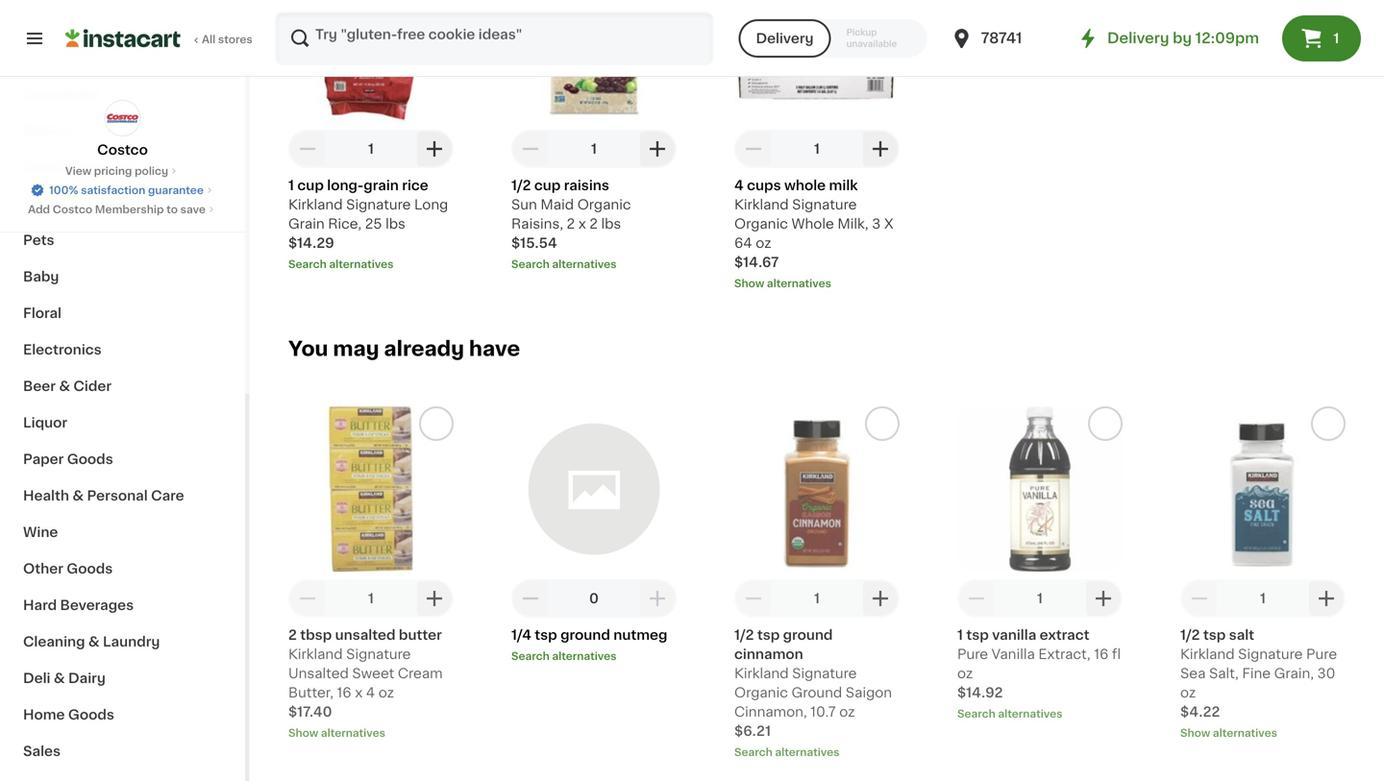 Task type: describe. For each thing, give the bounding box(es) containing it.
view pricing policy
[[65, 166, 168, 176]]

meat & seafood
[[23, 161, 135, 174]]

paper goods
[[23, 453, 113, 466]]

& for beer
[[59, 380, 70, 393]]

pets
[[23, 234, 54, 247]]

& for snacks
[[77, 197, 88, 211]]

$14.29
[[289, 236, 334, 250]]

100%
[[49, 185, 78, 196]]

grain,
[[1275, 667, 1315, 681]]

cleaning
[[23, 636, 85, 649]]

salt
[[1230, 629, 1255, 642]]

1/2 tsp ground cinnamon kirkland signature organic ground saigon cinnamon, 10.7 oz $6.21 search alternatives
[[735, 629, 893, 758]]

instacart logo image
[[65, 27, 181, 50]]

rice,
[[328, 217, 362, 231]]

show alternatives button for alternatives
[[1181, 726, 1346, 741]]

other goods link
[[12, 551, 234, 588]]

guarantee
[[148, 185, 204, 196]]

fl
[[1113, 648, 1122, 662]]

search alternatives button for sun maid organic raisins, 2 x 2 lbs
[[512, 257, 677, 272]]

nutmeg
[[614, 629, 668, 642]]

search inside 1/2 tsp ground cinnamon kirkland signature organic ground saigon cinnamon, 10.7 oz $6.21 search alternatives
[[735, 748, 773, 758]]

x inside 2 tbsp unsalted butter kirkland signature unsalted sweet cream butter, 16 x 4 oz $17.40 show alternatives
[[355, 687, 363, 700]]

home
[[23, 709, 65, 722]]

1 cup long-grain rice kirkland signature long grain rice, 25 lbs $14.29 search alternatives
[[289, 179, 448, 270]]

oz inside 1/2 tsp ground cinnamon kirkland signature organic ground saigon cinnamon, 10.7 oz $6.21 search alternatives
[[840, 706, 856, 719]]

baby link
[[12, 259, 234, 295]]

health & personal care link
[[12, 478, 234, 515]]

bakery
[[23, 124, 72, 138]]

raisins
[[564, 179, 610, 192]]

& for health
[[72, 490, 84, 503]]

decrement quantity image for 1/2
[[519, 137, 542, 160]]

bakery link
[[12, 113, 234, 149]]

12:09pm
[[1196, 31, 1260, 45]]

other goods
[[23, 563, 113, 576]]

show inside 1/2 tsp salt kirkland signature pure sea salt, fine grain, 30 oz $4.22 show alternatives
[[1181, 728, 1211, 739]]

alternatives inside 1/2 tsp salt kirkland signature pure sea salt, fine grain, 30 oz $4.22 show alternatives
[[1214, 728, 1278, 739]]

& for meat
[[62, 161, 73, 174]]

electronics
[[23, 343, 102, 357]]

alternatives inside 2 tbsp unsalted butter kirkland signature unsalted sweet cream butter, 16 x 4 oz $17.40 show alternatives
[[321, 728, 386, 739]]

1/4
[[512, 629, 532, 642]]

signature for 1/2 tsp ground cinnamon
[[793, 667, 857, 681]]

& for cleaning
[[88, 636, 100, 649]]

cups
[[747, 179, 782, 192]]

save
[[180, 204, 206, 215]]

alternatives inside 1/2 tsp ground cinnamon kirkland signature organic ground saigon cinnamon, 10.7 oz $6.21 search alternatives
[[776, 748, 840, 758]]

organic for 4
[[735, 217, 789, 231]]

beverages
[[60, 599, 134, 613]]

kirkland for 1/2 tsp ground cinnamon
[[735, 667, 789, 681]]

other
[[23, 563, 63, 576]]

beer
[[23, 380, 56, 393]]

decrement quantity image for 4
[[742, 137, 766, 160]]

organic inside 1/2 cup raisins sun maid organic raisins, 2 x 2 lbs $15.54 search alternatives
[[578, 198, 632, 211]]

show inside 4 cups whole milk kirkland signature organic whole milk, 3 x 64 oz $14.67 show alternatives
[[735, 278, 765, 289]]

alternatives inside 1/2 cup raisins sun maid organic raisins, 2 x 2 lbs $15.54 search alternatives
[[552, 259, 617, 270]]

pets link
[[12, 222, 234, 259]]

signature for 4 cups whole milk
[[793, 198, 857, 211]]

whole
[[792, 217, 835, 231]]

laundry
[[103, 636, 160, 649]]

hard beverages link
[[12, 588, 234, 624]]

3
[[872, 217, 881, 231]]

tsp for search
[[535, 629, 558, 642]]

Search field
[[277, 13, 712, 63]]

floral link
[[12, 295, 234, 332]]

organic for 1/2
[[735, 687, 789, 700]]

25
[[365, 217, 382, 231]]

decrement quantity image for 1/2 tsp salt
[[1189, 588, 1212, 611]]

$14.67
[[735, 256, 779, 269]]

costco inside the "add costco membership to save" link
[[53, 204, 92, 215]]

increment quantity image for 1 tsp vanilla extract
[[1093, 588, 1116, 611]]

liquor link
[[12, 405, 234, 441]]

whole
[[785, 179, 826, 192]]

10.7
[[811, 706, 836, 719]]

extract
[[1040, 629, 1090, 642]]

by
[[1173, 31, 1193, 45]]

2 inside 2 tbsp unsalted butter kirkland signature unsalted sweet cream butter, 16 x 4 oz $17.40 show alternatives
[[289, 629, 297, 642]]

64
[[735, 236, 753, 250]]

decrement quantity image for 1
[[296, 137, 319, 160]]

search alternatives button down nutmeg
[[512, 649, 677, 664]]

snacks
[[23, 197, 73, 211]]

butter,
[[289, 687, 334, 700]]

home goods link
[[12, 697, 234, 734]]

increment quantity image for 1/2 tsp salt
[[1316, 588, 1339, 611]]

grain
[[364, 179, 399, 192]]

oz inside 2 tbsp unsalted butter kirkland signature unsalted sweet cream butter, 16 x 4 oz $17.40 show alternatives
[[379, 687, 394, 700]]

salt,
[[1210, 667, 1240, 681]]

cleaning & laundry
[[23, 636, 160, 649]]

pure inside 1 tsp vanilla extract pure vanilla extract, 16 fl oz $14.92 search alternatives
[[958, 648, 989, 662]]

beer & cider link
[[12, 368, 234, 405]]

1 inside button
[[1334, 32, 1340, 45]]

cinnamon
[[735, 648, 804, 662]]

cup for 1
[[298, 179, 324, 192]]

kirkland for 2 tbsp unsalted butter
[[289, 648, 343, 662]]

seafood
[[76, 161, 135, 174]]

$4.22
[[1181, 706, 1221, 719]]

100% satisfaction guarantee button
[[30, 179, 215, 198]]

stores
[[218, 34, 253, 45]]

membership
[[95, 204, 164, 215]]

unsalted
[[335, 629, 396, 642]]

2 tbsp unsalted butter kirkland signature unsalted sweet cream butter, 16 x 4 oz $17.40 show alternatives
[[289, 629, 443, 739]]

decrement quantity image inside product group
[[519, 588, 542, 611]]

1/2 tsp salt kirkland signature pure sea salt, fine grain, 30 oz $4.22 show alternatives
[[1181, 629, 1338, 739]]

increment quantity image for 4 cups whole milk
[[869, 137, 893, 160]]

search inside 1/4 tsp ground nutmeg search alternatives
[[512, 651, 550, 662]]

show inside 2 tbsp unsalted butter kirkland signature unsalted sweet cream butter, 16 x 4 oz $17.40 show alternatives
[[289, 728, 319, 739]]

personal
[[87, 490, 148, 503]]

$6.21
[[735, 725, 771, 739]]

tsp for signature
[[1204, 629, 1227, 642]]

30
[[1318, 667, 1336, 681]]

1 button
[[1283, 15, 1362, 62]]

product group containing 0
[[512, 407, 677, 664]]

maid
[[541, 198, 574, 211]]

decrement quantity image up the $14.92
[[966, 588, 989, 611]]

grain
[[289, 217, 325, 231]]

floral
[[23, 307, 62, 320]]

sales link
[[12, 734, 234, 770]]

sea
[[1181, 667, 1206, 681]]

$14.92
[[958, 687, 1004, 700]]

1 horizontal spatial costco
[[97, 143, 148, 157]]

goods for home goods
[[68, 709, 114, 722]]

decrement quantity image for 1/2 tsp ground cinnamon
[[742, 588, 766, 611]]

kirkland inside 1 cup long-grain rice kirkland signature long grain rice, 25 lbs $14.29 search alternatives
[[289, 198, 343, 211]]

lbs inside 1/2 cup raisins sun maid organic raisins, 2 x 2 lbs $15.54 search alternatives
[[602, 217, 622, 231]]

you
[[289, 339, 328, 359]]



Task type: vqa. For each thing, say whether or not it's contained in the screenshot.
$ inside "$ 112 99"
no



Task type: locate. For each thing, give the bounding box(es) containing it.
signature for 2 tbsp unsalted butter
[[346, 648, 411, 662]]

oz down sea at right bottom
[[1181, 687, 1197, 700]]

oz up the $14.92
[[958, 667, 974, 681]]

lbs inside 1 cup long-grain rice kirkland signature long grain rice, 25 lbs $14.29 search alternatives
[[386, 217, 406, 231]]

oz
[[756, 236, 772, 250], [958, 667, 974, 681], [379, 687, 394, 700], [1181, 687, 1197, 700], [840, 706, 856, 719]]

0 horizontal spatial show alternatives button
[[289, 726, 454, 741]]

product group
[[289, 0, 454, 272], [512, 0, 677, 272], [735, 0, 900, 291], [289, 407, 454, 741], [512, 407, 677, 664], [735, 407, 900, 761], [958, 407, 1123, 722], [1181, 407, 1346, 741]]

beer & cider
[[23, 380, 112, 393]]

all stores
[[202, 34, 253, 45]]

0 horizontal spatial 2
[[289, 629, 297, 642]]

increment quantity image up nutmeg
[[646, 588, 669, 611]]

costco logo image
[[104, 100, 141, 137]]

oz inside 1 tsp vanilla extract pure vanilla extract, 16 fl oz $14.92 search alternatives
[[958, 667, 974, 681]]

lbs
[[386, 217, 406, 231], [602, 217, 622, 231]]

2 tsp from the left
[[758, 629, 780, 642]]

organic inside 1/2 tsp ground cinnamon kirkland signature organic ground saigon cinnamon, 10.7 oz $6.21 search alternatives
[[735, 687, 789, 700]]

signature up 'whole'
[[793, 198, 857, 211]]

4 left cups
[[735, 179, 744, 192]]

4 inside 4 cups whole milk kirkland signature organic whole milk, 3 x 64 oz $14.67 show alternatives
[[735, 179, 744, 192]]

& inside "link"
[[54, 672, 65, 686]]

search alternatives button for pure vanilla extract, 16 fl oz
[[958, 707, 1123, 722]]

search down '$14.29'
[[289, 259, 327, 270]]

delivery for delivery by 12:09pm
[[1108, 31, 1170, 45]]

search down $6.21
[[735, 748, 773, 758]]

search alternatives button down the $14.92
[[958, 707, 1123, 722]]

show alternatives button down fine
[[1181, 726, 1346, 741]]

1/2 up sun
[[512, 179, 531, 192]]

16 inside 1 tsp vanilla extract pure vanilla extract, 16 fl oz $14.92 search alternatives
[[1095, 648, 1109, 662]]

decrement quantity image up sea at right bottom
[[1189, 588, 1212, 611]]

2 ground from the left
[[784, 629, 833, 642]]

increment quantity image for 1/2 tsp ground cinnamon
[[869, 588, 893, 611]]

1/2 inside 1/2 tsp ground cinnamon kirkland signature organic ground saigon cinnamon, 10.7 oz $6.21 search alternatives
[[735, 629, 754, 642]]

& right health
[[72, 490, 84, 503]]

2 left tbsp
[[289, 629, 297, 642]]

0 horizontal spatial delivery
[[756, 32, 814, 45]]

1 pure from the left
[[958, 648, 989, 662]]

4 down the sweet
[[366, 687, 375, 700]]

butter
[[399, 629, 442, 642]]

show
[[735, 278, 765, 289], [289, 728, 319, 739], [1181, 728, 1211, 739]]

cup left the long-
[[298, 179, 324, 192]]

signature inside 4 cups whole milk kirkland signature organic whole milk, 3 x 64 oz $14.67 show alternatives
[[793, 198, 857, 211]]

ground inside 1/4 tsp ground nutmeg search alternatives
[[561, 629, 611, 642]]

0 horizontal spatial increment quantity image
[[423, 588, 446, 611]]

hard
[[23, 599, 57, 613]]

1 horizontal spatial lbs
[[602, 217, 622, 231]]

& for deli
[[54, 672, 65, 686]]

tsp right 1/4
[[535, 629, 558, 642]]

0 vertical spatial 16
[[1095, 648, 1109, 662]]

candy
[[91, 197, 137, 211]]

alternatives down $17.40
[[321, 728, 386, 739]]

2 down the raisins
[[590, 217, 598, 231]]

already
[[384, 339, 465, 359]]

show alternatives button for $17.40
[[289, 726, 454, 741]]

sales
[[23, 745, 61, 759]]

search down $15.54
[[512, 259, 550, 270]]

100% satisfaction guarantee
[[49, 185, 204, 196]]

1 horizontal spatial show alternatives button
[[735, 276, 900, 291]]

2 decrement quantity image from the left
[[519, 588, 542, 611]]

x down the sweet
[[355, 687, 363, 700]]

1 vertical spatial 4
[[366, 687, 375, 700]]

service type group
[[739, 19, 928, 58]]

kirkland down tbsp
[[289, 648, 343, 662]]

sweet
[[352, 667, 395, 681]]

kirkland inside 4 cups whole milk kirkland signature organic whole milk, 3 x 64 oz $14.67 show alternatives
[[735, 198, 789, 211]]

long
[[415, 198, 448, 211]]

78741 button
[[951, 12, 1066, 65]]

policy
[[135, 166, 168, 176]]

0
[[590, 592, 599, 606]]

0 horizontal spatial lbs
[[386, 217, 406, 231]]

1 horizontal spatial 2
[[567, 217, 575, 231]]

1/2
[[512, 179, 531, 192], [735, 629, 754, 642], [1181, 629, 1201, 642]]

4 decrement quantity image from the left
[[1189, 588, 1212, 611]]

kirkland for 4 cups whole milk
[[735, 198, 789, 211]]

1 vertical spatial costco
[[53, 204, 92, 215]]

0 horizontal spatial costco
[[53, 204, 92, 215]]

show alternatives button down the sweet
[[289, 726, 454, 741]]

snacks & candy
[[23, 197, 137, 211]]

search
[[289, 259, 327, 270], [512, 259, 550, 270], [512, 651, 550, 662], [958, 709, 996, 720], [735, 748, 773, 758]]

delivery button
[[739, 19, 832, 58]]

2 pure from the left
[[1307, 648, 1338, 662]]

extract,
[[1039, 648, 1091, 662]]

alternatives inside 4 cups whole milk kirkland signature organic whole milk, 3 x 64 oz $14.67 show alternatives
[[767, 278, 832, 289]]

alternatives inside 1 cup long-grain rice kirkland signature long grain rice, 25 lbs $14.29 search alternatives
[[329, 259, 394, 270]]

signature inside 1/2 tsp salt kirkland signature pure sea salt, fine grain, 30 oz $4.22 show alternatives
[[1239, 648, 1304, 662]]

search alternatives button for kirkland signature organic ground saigon cinnamon, 10.7 oz
[[735, 745, 900, 761]]

decrement quantity image for 2 tbsp unsalted butter
[[296, 588, 319, 611]]

alternatives
[[329, 259, 394, 270], [552, 259, 617, 270], [767, 278, 832, 289], [552, 651, 617, 662], [999, 709, 1063, 720], [321, 728, 386, 739], [1214, 728, 1278, 739], [776, 748, 840, 758]]

alternatives down $14.67
[[767, 278, 832, 289]]

you may already have
[[289, 339, 520, 359]]

1 horizontal spatial 1/2
[[735, 629, 754, 642]]

2 horizontal spatial 2
[[590, 217, 598, 231]]

snacks & candy link
[[12, 186, 234, 222]]

goods down dairy
[[68, 709, 114, 722]]

add costco membership to save
[[28, 204, 206, 215]]

cup inside 1 cup long-grain rice kirkland signature long grain rice, 25 lbs $14.29 search alternatives
[[298, 179, 324, 192]]

kirkland down cinnamon
[[735, 667, 789, 681]]

1/2 up cinnamon
[[735, 629, 754, 642]]

2 horizontal spatial 1/2
[[1181, 629, 1201, 642]]

pure inside 1/2 tsp salt kirkland signature pure sea salt, fine grain, 30 oz $4.22 show alternatives
[[1307, 648, 1338, 662]]

increment quantity image for 1/4 tsp ground nutmeg
[[646, 588, 669, 611]]

ground
[[792, 687, 843, 700]]

1/2 inside 1/2 cup raisins sun maid organic raisins, 2 x 2 lbs $15.54 search alternatives
[[512, 179, 531, 192]]

care
[[151, 490, 184, 503]]

signature up fine
[[1239, 648, 1304, 662]]

1 decrement quantity image from the left
[[296, 588, 319, 611]]

16 inside 2 tbsp unsalted butter kirkland signature unsalted sweet cream butter, 16 x 4 oz $17.40 show alternatives
[[337, 687, 352, 700]]

show alternatives button for show
[[735, 276, 900, 291]]

0 vertical spatial x
[[579, 217, 586, 231]]

0 horizontal spatial 16
[[337, 687, 352, 700]]

0 horizontal spatial pure
[[958, 648, 989, 662]]

alternatives down $15.54
[[552, 259, 617, 270]]

alternatives down 10.7
[[776, 748, 840, 758]]

0 horizontal spatial show
[[289, 728, 319, 739]]

increment quantity image up butter
[[423, 588, 446, 611]]

tsp inside 1 tsp vanilla extract pure vanilla extract, 16 fl oz $14.92 search alternatives
[[967, 629, 989, 642]]

ground inside 1/2 tsp ground cinnamon kirkland signature organic ground saigon cinnamon, 10.7 oz $6.21 search alternatives
[[784, 629, 833, 642]]

search alternatives button for kirkland signature long grain rice, 25 lbs
[[289, 257, 454, 272]]

raisins,
[[512, 217, 564, 231]]

1 ground from the left
[[561, 629, 611, 642]]

signature inside 1/2 tsp ground cinnamon kirkland signature organic ground saigon cinnamon, 10.7 oz $6.21 search alternatives
[[793, 667, 857, 681]]

view
[[65, 166, 91, 176]]

& up the 100%
[[62, 161, 73, 174]]

meat & seafood link
[[12, 149, 234, 186]]

satisfaction
[[81, 185, 145, 196]]

wine link
[[12, 515, 234, 551]]

pure up the $14.92
[[958, 648, 989, 662]]

x
[[885, 217, 894, 231]]

search inside 1 tsp vanilla extract pure vanilla extract, 16 fl oz $14.92 search alternatives
[[958, 709, 996, 720]]

liquor
[[23, 416, 67, 430]]

0 vertical spatial organic
[[578, 198, 632, 211]]

oz right 10.7
[[840, 706, 856, 719]]

signature inside 1 cup long-grain rice kirkland signature long grain rice, 25 lbs $14.29 search alternatives
[[346, 198, 411, 211]]

decrement quantity image
[[296, 588, 319, 611], [519, 588, 542, 611], [742, 588, 766, 611], [1189, 588, 1212, 611]]

delivery for delivery
[[756, 32, 814, 45]]

1/2 for 1/2 cup raisins
[[512, 179, 531, 192]]

tbsp
[[300, 629, 332, 642]]

tsp
[[535, 629, 558, 642], [758, 629, 780, 642], [967, 629, 989, 642], [1204, 629, 1227, 642]]

0 vertical spatial costco
[[97, 143, 148, 157]]

ground down the 0
[[561, 629, 611, 642]]

vanilla
[[993, 629, 1037, 642]]

cup inside 1/2 cup raisins sun maid organic raisins, 2 x 2 lbs $15.54 search alternatives
[[535, 179, 561, 192]]

0 vertical spatial 4
[[735, 179, 744, 192]]

increment quantity image up 3
[[869, 137, 893, 160]]

goods up health & personal care
[[67, 453, 113, 466]]

2 vertical spatial organic
[[735, 687, 789, 700]]

kirkland up sea at right bottom
[[1181, 648, 1235, 662]]

delivery inside button
[[756, 32, 814, 45]]

organic up the 'cinnamon,'
[[735, 687, 789, 700]]

1 inside 1 tsp vanilla extract pure vanilla extract, 16 fl oz $14.92 search alternatives
[[958, 629, 964, 642]]

hard beverages
[[23, 599, 134, 613]]

pure up 30
[[1307, 648, 1338, 662]]

costco up view pricing policy link
[[97, 143, 148, 157]]

2 horizontal spatial increment quantity image
[[869, 137, 893, 160]]

kirkland inside 2 tbsp unsalted butter kirkland signature unsalted sweet cream butter, 16 x 4 oz $17.40 show alternatives
[[289, 648, 343, 662]]

long-
[[327, 179, 364, 192]]

tsp for pure
[[967, 629, 989, 642]]

0 horizontal spatial 1/2
[[512, 179, 531, 192]]

1 vertical spatial 16
[[337, 687, 352, 700]]

cinnamon,
[[735, 706, 808, 719]]

1/2 cup raisins sun maid organic raisins, 2 x 2 lbs $15.54 search alternatives
[[512, 179, 632, 270]]

ground up cinnamon
[[784, 629, 833, 642]]

signature inside 2 tbsp unsalted butter kirkland signature unsalted sweet cream butter, 16 x 4 oz $17.40 show alternatives
[[346, 648, 411, 662]]

x inside 1/2 cup raisins sun maid organic raisins, 2 x 2 lbs $15.54 search alternatives
[[579, 217, 586, 231]]

2 horizontal spatial show
[[1181, 728, 1211, 739]]

organic down the raisins
[[578, 198, 632, 211]]

1 horizontal spatial x
[[579, 217, 586, 231]]

ground for cinnamon
[[784, 629, 833, 642]]

organic up 64
[[735, 217, 789, 231]]

show down $14.67
[[735, 278, 765, 289]]

electronics link
[[12, 332, 234, 368]]

1 inside 1 cup long-grain rice kirkland signature long grain rice, 25 lbs $14.29 search alternatives
[[289, 179, 294, 192]]

3 tsp from the left
[[967, 629, 989, 642]]

1/2 inside 1/2 tsp salt kirkland signature pure sea salt, fine grain, 30 oz $4.22 show alternatives
[[1181, 629, 1201, 642]]

sun
[[512, 198, 537, 211]]

kirkland down cups
[[735, 198, 789, 211]]

may
[[333, 339, 379, 359]]

1 tsp vanilla extract pure vanilla extract, 16 fl oz $14.92 search alternatives
[[958, 629, 1122, 720]]

decrement quantity image up cups
[[742, 137, 766, 160]]

search alternatives button down 25
[[289, 257, 454, 272]]

x down the raisins
[[579, 217, 586, 231]]

alternatives inside 1 tsp vanilla extract pure vanilla extract, 16 fl oz $14.92 search alternatives
[[999, 709, 1063, 720]]

dairy
[[68, 672, 106, 686]]

4 inside 2 tbsp unsalted butter kirkland signature unsalted sweet cream butter, 16 x 4 oz $17.40 show alternatives
[[366, 687, 375, 700]]

health & personal care
[[23, 490, 184, 503]]

search inside 1/2 cup raisins sun maid organic raisins, 2 x 2 lbs $15.54 search alternatives
[[512, 259, 550, 270]]

16 left fl
[[1095, 648, 1109, 662]]

2 vertical spatial goods
[[68, 709, 114, 722]]

oz down the sweet
[[379, 687, 394, 700]]

add costco membership to save link
[[28, 202, 217, 217]]

show alternatives button
[[735, 276, 900, 291], [289, 726, 454, 741], [1181, 726, 1346, 741]]

cider
[[74, 380, 112, 393]]

lbs down the raisins
[[602, 217, 622, 231]]

1 horizontal spatial increment quantity image
[[646, 588, 669, 611]]

search alternatives button down 10.7
[[735, 745, 900, 761]]

16 down unsalted
[[337, 687, 352, 700]]

& down the beverages
[[88, 636, 100, 649]]

show alternatives button down 'whole'
[[735, 276, 900, 291]]

decrement quantity image up 1/4
[[519, 588, 542, 611]]

1 tsp from the left
[[535, 629, 558, 642]]

1 horizontal spatial delivery
[[1108, 31, 1170, 45]]

alternatives down 25
[[329, 259, 394, 270]]

oz right 64
[[756, 236, 772, 250]]

alternatives down $4.22
[[1214, 728, 1278, 739]]

kirkland
[[289, 198, 343, 211], [735, 198, 789, 211], [289, 648, 343, 662], [1181, 648, 1235, 662], [735, 667, 789, 681]]

increment quantity image
[[423, 137, 446, 160], [646, 137, 669, 160], [869, 588, 893, 611], [1093, 588, 1116, 611], [1316, 588, 1339, 611]]

1 cup from the left
[[298, 179, 324, 192]]

tsp left vanilla
[[967, 629, 989, 642]]

goods
[[67, 453, 113, 466], [67, 563, 113, 576], [68, 709, 114, 722]]

tsp inside 1/4 tsp ground nutmeg search alternatives
[[535, 629, 558, 642]]

None search field
[[275, 12, 714, 65]]

tsp left the salt
[[1204, 629, 1227, 642]]

0 horizontal spatial cup
[[298, 179, 324, 192]]

tsp inside 1/2 tsp salt kirkland signature pure sea salt, fine grain, 30 oz $4.22 show alternatives
[[1204, 629, 1227, 642]]

deli
[[23, 672, 50, 686]]

costco down the 100%
[[53, 204, 92, 215]]

increment quantity image
[[869, 137, 893, 160], [423, 588, 446, 611], [646, 588, 669, 611]]

& down the 100%
[[77, 197, 88, 211]]

goods for paper goods
[[67, 453, 113, 466]]

delivery
[[1108, 31, 1170, 45], [756, 32, 814, 45]]

2 down maid
[[567, 217, 575, 231]]

add
[[28, 204, 50, 215]]

decrement quantity image up grain
[[296, 137, 319, 160]]

oz inside 1/2 tsp salt kirkland signature pure sea salt, fine grain, 30 oz $4.22 show alternatives
[[1181, 687, 1197, 700]]

oz inside 4 cups whole milk kirkland signature organic whole milk, 3 x 64 oz $14.67 show alternatives
[[756, 236, 772, 250]]

signature down "grain"
[[346, 198, 411, 211]]

decrement quantity image up cinnamon
[[742, 588, 766, 611]]

3 decrement quantity image from the left
[[742, 588, 766, 611]]

view pricing policy link
[[65, 164, 180, 179]]

1 horizontal spatial 16
[[1095, 648, 1109, 662]]

2 lbs from the left
[[602, 217, 622, 231]]

decrement quantity image up tbsp
[[296, 588, 319, 611]]

lbs right 25
[[386, 217, 406, 231]]

goods up the beverages
[[67, 563, 113, 576]]

ground for nutmeg
[[561, 629, 611, 642]]

tsp up cinnamon
[[758, 629, 780, 642]]

household
[[23, 88, 99, 101]]

1 vertical spatial organic
[[735, 217, 789, 231]]

1/2 for 1/2 tsp salt
[[1181, 629, 1201, 642]]

organic inside 4 cups whole milk kirkland signature organic whole milk, 3 x 64 oz $14.67 show alternatives
[[735, 217, 789, 231]]

have
[[469, 339, 520, 359]]

2 horizontal spatial show alternatives button
[[1181, 726, 1346, 741]]

signature up the sweet
[[346, 648, 411, 662]]

1 horizontal spatial cup
[[535, 179, 561, 192]]

search alternatives button
[[289, 257, 454, 272], [512, 257, 677, 272], [512, 649, 677, 664], [958, 707, 1123, 722], [735, 745, 900, 761]]

1 vertical spatial x
[[355, 687, 363, 700]]

1 horizontal spatial ground
[[784, 629, 833, 642]]

alternatives down the $14.92
[[999, 709, 1063, 720]]

decrement quantity image
[[296, 137, 319, 160], [519, 137, 542, 160], [742, 137, 766, 160], [966, 588, 989, 611]]

alternatives inside 1/4 tsp ground nutmeg search alternatives
[[552, 651, 617, 662]]

4 cups whole milk kirkland signature organic whole milk, 3 x 64 oz $14.67 show alternatives
[[735, 179, 894, 289]]

1 vertical spatial goods
[[67, 563, 113, 576]]

tsp inside 1/2 tsp ground cinnamon kirkland signature organic ground saigon cinnamon, 10.7 oz $6.21 search alternatives
[[758, 629, 780, 642]]

0 horizontal spatial ground
[[561, 629, 611, 642]]

alternatives down the 0
[[552, 651, 617, 662]]

tsp for kirkland
[[758, 629, 780, 642]]

kirkland inside 1/2 tsp ground cinnamon kirkland signature organic ground saigon cinnamon, 10.7 oz $6.21 search alternatives
[[735, 667, 789, 681]]

kirkland up grain
[[289, 198, 343, 211]]

0 horizontal spatial 4
[[366, 687, 375, 700]]

cup up maid
[[535, 179, 561, 192]]

1 horizontal spatial show
[[735, 278, 765, 289]]

cleaning & laundry link
[[12, 624, 234, 661]]

delivery by 12:09pm link
[[1077, 27, 1260, 50]]

kirkland inside 1/2 tsp salt kirkland signature pure sea salt, fine grain, 30 oz $4.22 show alternatives
[[1181, 648, 1235, 662]]

search down the $14.92
[[958, 709, 996, 720]]

baby
[[23, 270, 59, 284]]

show down $17.40
[[289, 728, 319, 739]]

increment quantity image inside product group
[[646, 588, 669, 611]]

0 horizontal spatial x
[[355, 687, 363, 700]]

signature up ground
[[793, 667, 857, 681]]

0 vertical spatial goods
[[67, 453, 113, 466]]

show down $4.22
[[1181, 728, 1211, 739]]

1/2 up sea at right bottom
[[1181, 629, 1201, 642]]

meat
[[23, 161, 59, 174]]

1/2 for 1/2 tsp ground cinnamon
[[735, 629, 754, 642]]

goods for other goods
[[67, 563, 113, 576]]

78741
[[982, 31, 1023, 45]]

1
[[1334, 32, 1340, 45], [368, 142, 374, 156], [591, 142, 597, 156], [815, 142, 820, 156], [289, 179, 294, 192], [368, 592, 374, 606], [815, 592, 820, 606], [1038, 592, 1044, 606], [1261, 592, 1267, 606], [958, 629, 964, 642]]

2 cup from the left
[[535, 179, 561, 192]]

& right the "beer"
[[59, 380, 70, 393]]

& right deli
[[54, 672, 65, 686]]

search inside 1 cup long-grain rice kirkland signature long grain rice, 25 lbs $14.29 search alternatives
[[289, 259, 327, 270]]

$15.54
[[512, 236, 558, 250]]

search down 1/4
[[512, 651, 550, 662]]

cup for 1/2
[[535, 179, 561, 192]]

organic
[[578, 198, 632, 211], [735, 217, 789, 231], [735, 687, 789, 700]]

milk,
[[838, 217, 869, 231]]

decrement quantity image up sun
[[519, 137, 542, 160]]

1 lbs from the left
[[386, 217, 406, 231]]

4 tsp from the left
[[1204, 629, 1227, 642]]

1 horizontal spatial pure
[[1307, 648, 1338, 662]]

all stores link
[[65, 12, 254, 65]]

search alternatives button down $15.54
[[512, 257, 677, 272]]

1 horizontal spatial 4
[[735, 179, 744, 192]]



